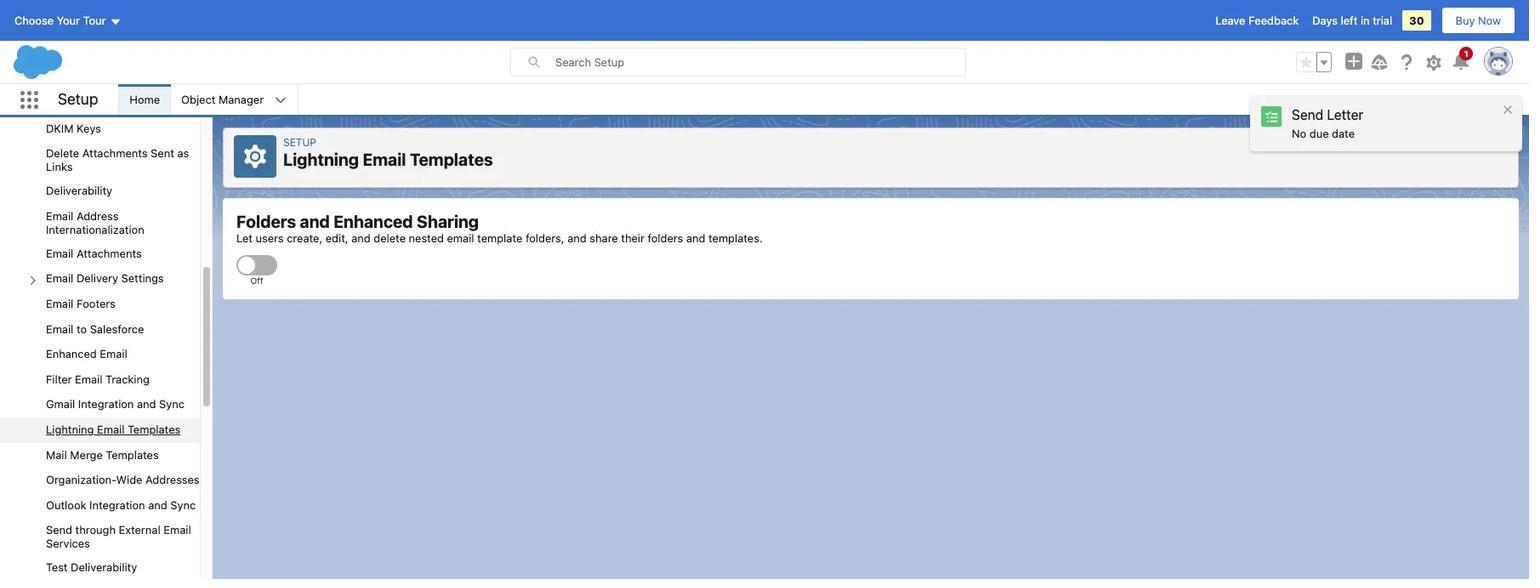 Task type: describe. For each thing, give the bounding box(es) containing it.
enhanced email link
[[46, 347, 127, 362]]

email to salesforce
[[46, 322, 144, 336]]

and right users
[[300, 212, 330, 231]]

dkim keys link
[[46, 121, 101, 136]]

mail merge templates
[[46, 448, 159, 461]]

date
[[1332, 127, 1355, 140]]

setup for setup
[[58, 90, 98, 108]]

delete attachments sent as links link
[[46, 147, 200, 174]]

email footers link
[[46, 297, 116, 312]]

no
[[1292, 127, 1306, 140]]

sent
[[151, 147, 174, 160]]

email left footers
[[46, 297, 73, 310]]

filter
[[46, 372, 72, 386]]

1 horizontal spatial group
[[1296, 52, 1332, 72]]

outlook integration and sync
[[46, 498, 196, 512]]

enhanced inside 'group'
[[46, 347, 97, 361]]

outlook
[[46, 498, 86, 512]]

gmail integration and sync link
[[46, 397, 185, 412]]

template
[[477, 231, 522, 245]]

left
[[1341, 14, 1358, 27]]

test deliverability
[[46, 561, 137, 574]]

email footers
[[46, 297, 116, 310]]

home
[[130, 93, 160, 106]]

templates for lightning email templates
[[128, 423, 181, 436]]

email down internationalization
[[46, 247, 73, 260]]

trial
[[1373, 14, 1392, 27]]

filter email tracking link
[[46, 372, 150, 387]]

tracking
[[105, 372, 150, 386]]

merge
[[70, 448, 103, 461]]

buy now
[[1456, 14, 1501, 27]]

days
[[1312, 14, 1338, 27]]

email delivery settings link
[[46, 272, 164, 287]]

attachments for delete
[[82, 147, 148, 160]]

organization-
[[46, 473, 116, 487]]

object manager link
[[171, 84, 274, 115]]

send through external email services
[[46, 523, 191, 550]]

task image
[[1261, 106, 1282, 127]]

setup lightning email templates
[[283, 136, 493, 169]]

templates inside setup lightning email templates
[[410, 150, 493, 169]]

email
[[447, 231, 474, 245]]

now
[[1478, 14, 1501, 27]]

enhanced email
[[46, 347, 127, 361]]

choose your tour button
[[14, 7, 122, 34]]

address
[[76, 209, 119, 223]]

object
[[181, 93, 216, 106]]

leave feedback
[[1216, 14, 1299, 27]]

links
[[46, 160, 73, 174]]

footers
[[76, 297, 116, 310]]

email address internationalization link
[[46, 209, 200, 236]]

email inside send through external email services
[[164, 523, 191, 537]]

group containing dkim keys
[[0, 41, 200, 579]]

object manager
[[181, 93, 264, 106]]

choose
[[14, 14, 54, 27]]

your
[[57, 14, 80, 27]]

email to salesforce link
[[46, 322, 144, 337]]

services
[[46, 537, 90, 550]]

email delivery settings
[[46, 272, 164, 285]]

tour
[[83, 14, 106, 27]]

email left 'to'
[[46, 322, 73, 336]]

organization-wide addresses
[[46, 473, 200, 487]]

organization-wide addresses link
[[46, 473, 200, 488]]

0 vertical spatial deliverability
[[46, 184, 112, 198]]

test deliverability link
[[46, 561, 137, 576]]

days left in trial
[[1312, 14, 1392, 27]]

test
[[46, 561, 68, 574]]

lightning inside tree item
[[46, 423, 94, 436]]

wide
[[116, 473, 142, 487]]

create,
[[287, 231, 323, 245]]

mail
[[46, 448, 67, 461]]

templates.
[[708, 231, 763, 245]]

as
[[177, 147, 189, 160]]

settings
[[121, 272, 164, 285]]

dkim keys
[[46, 121, 101, 135]]

folders
[[236, 212, 296, 231]]

setup for setup lightning email templates
[[283, 136, 316, 149]]

edit,
[[326, 231, 348, 245]]



Task type: locate. For each thing, give the bounding box(es) containing it.
folders and enhanced sharing let users create, edit, and delete nested email template folders, and share their folders and templates.
[[236, 212, 763, 245]]

deliverability down links
[[46, 184, 112, 198]]

email right external
[[164, 523, 191, 537]]

0 horizontal spatial setup
[[58, 90, 98, 108]]

buy
[[1456, 14, 1475, 27]]

leave feedback link
[[1216, 14, 1299, 27]]

users
[[256, 231, 284, 245]]

1 button
[[1451, 47, 1473, 72]]

and down tracking
[[137, 397, 156, 411]]

enhanced down 'to'
[[46, 347, 97, 361]]

1 vertical spatial attachments
[[76, 247, 142, 260]]

1 horizontal spatial enhanced
[[334, 212, 413, 231]]

sync for outlook integration and sync
[[170, 498, 196, 512]]

sync for gmail integration and sync
[[159, 397, 185, 411]]

sync inside gmail integration and sync link
[[159, 397, 185, 411]]

templates up "sharing"
[[410, 150, 493, 169]]

email down deliverability link
[[46, 209, 73, 223]]

and right the folders
[[686, 231, 705, 245]]

email up email footers
[[46, 272, 73, 285]]

let
[[236, 231, 253, 245]]

0 vertical spatial templates
[[410, 150, 493, 169]]

and
[[300, 212, 330, 231], [351, 231, 371, 245], [567, 231, 587, 245], [686, 231, 705, 245], [137, 397, 156, 411], [148, 498, 167, 512]]

and inside outlook integration and sync link
[[148, 498, 167, 512]]

send
[[1292, 107, 1324, 122], [46, 523, 72, 537]]

setup inside setup lightning email templates
[[283, 136, 316, 149]]

0 vertical spatial integration
[[78, 397, 134, 411]]

sync down the addresses at the left bottom of the page
[[170, 498, 196, 512]]

keys
[[77, 121, 101, 135]]

email down gmail integration and sync link
[[97, 423, 125, 436]]

1 horizontal spatial setup
[[283, 136, 316, 149]]

send down outlook
[[46, 523, 72, 537]]

and right edit,
[[351, 231, 371, 245]]

2 vertical spatial templates
[[106, 448, 159, 461]]

integration for gmail
[[78, 397, 134, 411]]

internationalization
[[46, 223, 144, 236]]

deliverability down send through external email services
[[71, 561, 137, 574]]

addresses
[[145, 473, 200, 487]]

lightning email templates tree item
[[0, 418, 200, 443]]

share
[[590, 231, 618, 245]]

folders
[[648, 231, 683, 245]]

1 vertical spatial integration
[[89, 498, 145, 512]]

deliverability inside test deliverability link
[[71, 561, 137, 574]]

lightning email templates
[[46, 423, 181, 436]]

send through external email services link
[[46, 523, 200, 550]]

0 vertical spatial enhanced
[[334, 212, 413, 231]]

email inside setup lightning email templates
[[363, 150, 406, 169]]

email up 'delete'
[[363, 150, 406, 169]]

send up no
[[1292, 107, 1324, 122]]

templates
[[410, 150, 493, 169], [128, 423, 181, 436], [106, 448, 159, 461]]

deliverability link
[[46, 184, 112, 199]]

delivery
[[76, 272, 118, 285]]

gmail
[[46, 397, 75, 411]]

mail merge templates link
[[46, 448, 159, 463]]

and down the addresses at the left bottom of the page
[[148, 498, 167, 512]]

1 vertical spatial setup
[[283, 136, 316, 149]]

send letter no due date
[[1292, 107, 1363, 140]]

templates inside tree item
[[128, 423, 181, 436]]

Search Setup text field
[[555, 48, 965, 76]]

templates down gmail integration and sync link
[[128, 423, 181, 436]]

1 vertical spatial templates
[[128, 423, 181, 436]]

email down salesforce
[[100, 347, 127, 361]]

email down enhanced email link
[[75, 372, 102, 386]]

their
[[621, 231, 645, 245]]

filter email tracking
[[46, 372, 150, 386]]

enhanced inside folders and enhanced sharing let users create, edit, and delete nested email template folders, and share their folders and templates.
[[334, 212, 413, 231]]

enhanced
[[334, 212, 413, 231], [46, 347, 97, 361]]

setup link
[[283, 136, 316, 149]]

buy now button
[[1441, 7, 1516, 34]]

email inside email address internationalization
[[46, 209, 73, 223]]

feedback
[[1249, 14, 1299, 27]]

sync up lightning email templates
[[159, 397, 185, 411]]

email attachments link
[[46, 247, 142, 261]]

0 vertical spatial attachments
[[82, 147, 148, 160]]

1 vertical spatial deliverability
[[71, 561, 137, 574]]

lightning
[[283, 150, 359, 169], [46, 423, 94, 436]]

send inside send through external email services
[[46, 523, 72, 537]]

outlook integration and sync link
[[46, 498, 196, 513]]

lightning down setup link
[[283, 150, 359, 169]]

home link
[[119, 84, 170, 115]]

and left share
[[567, 231, 587, 245]]

attachments down keys
[[82, 147, 148, 160]]

0 horizontal spatial enhanced
[[46, 347, 97, 361]]

0 vertical spatial lightning
[[283, 150, 359, 169]]

templates up wide
[[106, 448, 159, 461]]

and inside gmail integration and sync link
[[137, 397, 156, 411]]

send for through
[[46, 523, 72, 537]]

sharing
[[417, 212, 479, 231]]

to
[[76, 322, 87, 336]]

group
[[0, 41, 200, 579], [1296, 52, 1332, 72]]

sync inside outlook integration and sync link
[[170, 498, 196, 512]]

send for letter
[[1292, 107, 1324, 122]]

integration for outlook
[[89, 498, 145, 512]]

integration down organization-wide addresses 'link'
[[89, 498, 145, 512]]

attachments for email
[[76, 247, 142, 260]]

gmail integration and sync
[[46, 397, 185, 411]]

1 vertical spatial enhanced
[[46, 347, 97, 361]]

off
[[250, 276, 263, 286]]

sync
[[159, 397, 185, 411], [170, 498, 196, 512]]

through
[[75, 523, 116, 537]]

0 horizontal spatial lightning
[[46, 423, 94, 436]]

salesforce
[[90, 322, 144, 336]]

external
[[119, 523, 161, 537]]

email attachments
[[46, 247, 142, 260]]

email inside tree item
[[97, 423, 125, 436]]

0 horizontal spatial send
[[46, 523, 72, 537]]

templates for mail merge templates
[[106, 448, 159, 461]]

lightning email templates link
[[46, 423, 181, 438]]

attachments
[[82, 147, 148, 160], [76, 247, 142, 260]]

dkim
[[46, 121, 74, 135]]

folders,
[[526, 231, 564, 245]]

enhanced down setup lightning email templates
[[334, 212, 413, 231]]

0 vertical spatial setup
[[58, 90, 98, 108]]

lightning inside setup lightning email templates
[[283, 150, 359, 169]]

attachments inside delete attachments sent as links
[[82, 147, 148, 160]]

1 vertical spatial lightning
[[46, 423, 94, 436]]

delete
[[46, 147, 79, 160]]

choose your tour
[[14, 14, 106, 27]]

email address internationalization
[[46, 209, 144, 236]]

delete attachments sent as links
[[46, 147, 189, 174]]

lightning down gmail
[[46, 423, 94, 436]]

attachments up email delivery settings at the top
[[76, 247, 142, 260]]

delete
[[374, 231, 406, 245]]

1 horizontal spatial send
[[1292, 107, 1324, 122]]

0 vertical spatial send
[[1292, 107, 1324, 122]]

email
[[363, 150, 406, 169], [46, 209, 73, 223], [46, 247, 73, 260], [46, 272, 73, 285], [46, 297, 73, 310], [46, 322, 73, 336], [100, 347, 127, 361], [75, 372, 102, 386], [97, 423, 125, 436], [164, 523, 191, 537]]

1 vertical spatial send
[[46, 523, 72, 537]]

1 horizontal spatial lightning
[[283, 150, 359, 169]]

0 horizontal spatial group
[[0, 41, 200, 579]]

manager
[[219, 93, 264, 106]]

due
[[1310, 127, 1329, 140]]

integration down filter email tracking 'link'
[[78, 397, 134, 411]]

send letter alert
[[1292, 106, 1511, 123]]

in
[[1361, 14, 1370, 27]]

0 vertical spatial sync
[[159, 397, 185, 411]]

1 vertical spatial sync
[[170, 498, 196, 512]]

send inside send letter no due date
[[1292, 107, 1324, 122]]

30
[[1409, 14, 1424, 27]]



Task type: vqa. For each thing, say whether or not it's contained in the screenshot.
"Days left in trial"
yes



